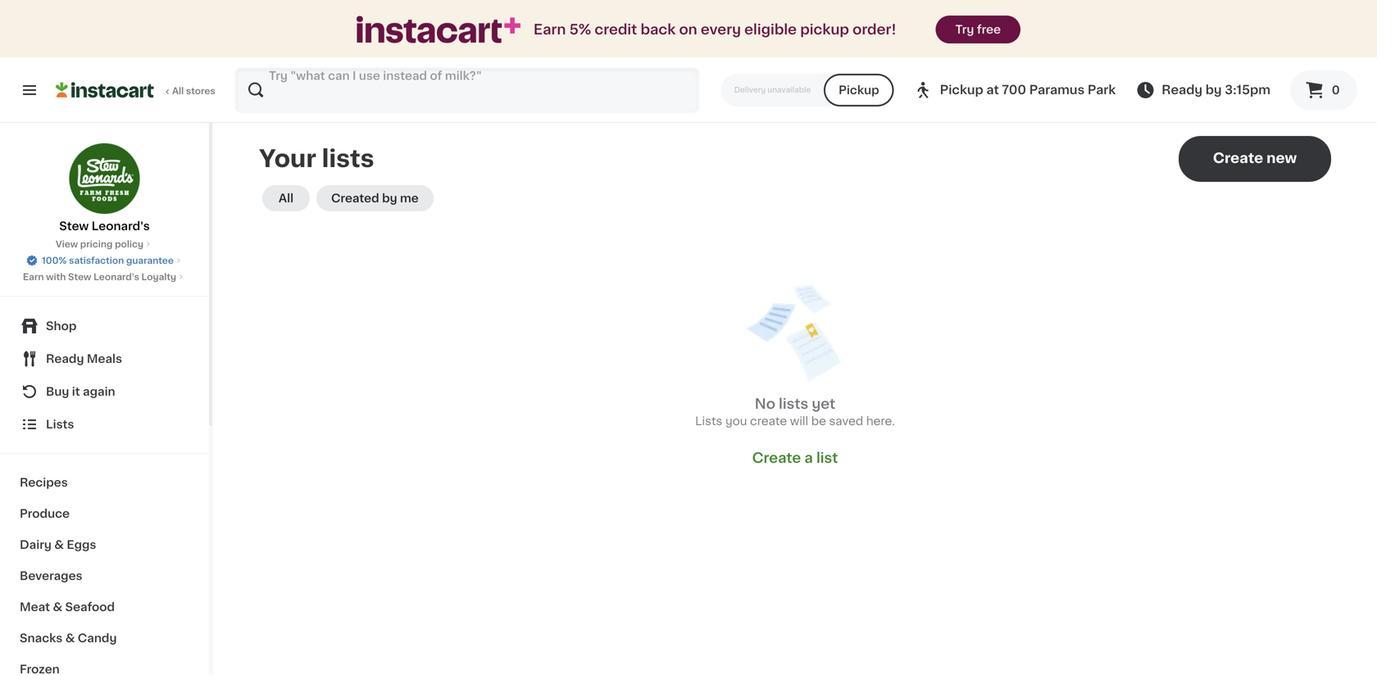 Task type: locate. For each thing, give the bounding box(es) containing it.
lists for your
[[322, 147, 374, 171]]

0 vertical spatial lists
[[322, 147, 374, 171]]

ready inside popup button
[[46, 353, 84, 365]]

1 vertical spatial by
[[382, 193, 397, 204]]

all left stores
[[172, 86, 184, 96]]

pickup button
[[824, 74, 894, 107]]

1 vertical spatial create
[[752, 451, 801, 465]]

ready for ready by 3:15pm
[[1162, 84, 1203, 96]]

a
[[805, 451, 813, 465]]

your
[[259, 147, 316, 171]]

be
[[811, 416, 826, 427]]

pickup for pickup
[[839, 84, 879, 96]]

by
[[1206, 84, 1222, 96], [382, 193, 397, 204]]

0 horizontal spatial by
[[382, 193, 397, 204]]

by left me
[[382, 193, 397, 204]]

1 horizontal spatial earn
[[534, 23, 566, 36]]

view
[[56, 240, 78, 249]]

stew
[[59, 221, 89, 232], [68, 273, 91, 282]]

all inside 'all' button
[[279, 193, 294, 204]]

0 vertical spatial by
[[1206, 84, 1222, 96]]

100% satisfaction guarantee button
[[25, 251, 184, 267]]

all inside "link"
[[172, 86, 184, 96]]

free
[[977, 24, 1001, 35]]

try free
[[955, 24, 1001, 35]]

created
[[331, 193, 379, 204]]

leonard's up "policy"
[[92, 221, 150, 232]]

park
[[1088, 84, 1116, 96]]

create left new
[[1213, 151, 1263, 165]]

0 horizontal spatial create
[[752, 451, 801, 465]]

& right meat
[[53, 602, 62, 613]]

by inside button
[[382, 193, 397, 204]]

1 vertical spatial &
[[53, 602, 62, 613]]

at
[[987, 84, 999, 96]]

earn for earn 5% credit back on every eligible pickup order!
[[534, 23, 566, 36]]

0 vertical spatial ready
[[1162, 84, 1203, 96]]

saved
[[829, 416, 863, 427]]

lists up created
[[322, 147, 374, 171]]

credit
[[595, 23, 637, 36]]

ready
[[1162, 84, 1203, 96], [46, 353, 84, 365]]

produce link
[[10, 498, 199, 530]]

Search field
[[236, 69, 698, 111]]

ready down shop
[[46, 353, 84, 365]]

create
[[1213, 151, 1263, 165], [752, 451, 801, 465]]

0 horizontal spatial pickup
[[839, 84, 879, 96]]

& left candy
[[65, 633, 75, 644]]

beverages link
[[10, 561, 199, 592]]

pickup at 700 paramus park button
[[914, 67, 1116, 113]]

stew leonard's logo image
[[68, 143, 141, 215]]

pickup inside button
[[839, 84, 879, 96]]

no
[[755, 397, 775, 411]]

0
[[1332, 84, 1340, 96]]

create inside button
[[1213, 151, 1263, 165]]

0 vertical spatial create
[[1213, 151, 1263, 165]]

created by me button
[[316, 185, 433, 212]]

2 vertical spatial &
[[65, 633, 75, 644]]

instacart logo image
[[56, 80, 154, 100]]

pickup
[[800, 23, 849, 36]]

all down the your
[[279, 193, 294, 204]]

0 horizontal spatial lists
[[46, 419, 74, 430]]

lists up the will
[[779, 397, 808, 411]]

None search field
[[234, 67, 700, 113]]

dairy & eggs
[[20, 539, 96, 551]]

pickup down order!
[[839, 84, 879, 96]]

shop
[[46, 321, 77, 332]]

100%
[[42, 256, 67, 265]]

earn left with
[[23, 273, 44, 282]]

pickup inside popup button
[[940, 84, 984, 96]]

1 horizontal spatial ready
[[1162, 84, 1203, 96]]

earn with stew leonard's loyalty
[[23, 273, 176, 282]]

eggs
[[67, 539, 96, 551]]

1 vertical spatial earn
[[23, 273, 44, 282]]

earn left 5%
[[534, 23, 566, 36]]

meals
[[87, 353, 122, 365]]

all
[[172, 86, 184, 96], [279, 193, 294, 204]]

0 horizontal spatial lists
[[322, 147, 374, 171]]

leonard's down the 100% satisfaction guarantee
[[94, 273, 139, 282]]

earn
[[534, 23, 566, 36], [23, 273, 44, 282]]

with
[[46, 273, 66, 282]]

beverages
[[20, 571, 82, 582]]

0 vertical spatial leonard's
[[92, 221, 150, 232]]

candy
[[78, 633, 117, 644]]

by left 3:15pm
[[1206, 84, 1222, 96]]

create
[[750, 416, 787, 427]]

ready by 3:15pm
[[1162, 84, 1271, 96]]

& left eggs
[[54, 539, 64, 551]]

lists down 'buy'
[[46, 419, 74, 430]]

lists
[[322, 147, 374, 171], [779, 397, 808, 411]]

lists left you
[[695, 416, 723, 427]]

0 horizontal spatial earn
[[23, 273, 44, 282]]

0 vertical spatial earn
[[534, 23, 566, 36]]

1 horizontal spatial create
[[1213, 151, 1263, 165]]

express icon image
[[357, 16, 521, 43]]

lists inside no lists yet lists you create will be saved here.
[[695, 416, 723, 427]]

leonard's
[[92, 221, 150, 232], [94, 273, 139, 282]]

1 horizontal spatial lists
[[779, 397, 808, 411]]

recipes
[[20, 477, 68, 489]]

1 horizontal spatial by
[[1206, 84, 1222, 96]]

3:15pm
[[1225, 84, 1271, 96]]

stew leonard's
[[59, 221, 150, 232]]

0 vertical spatial &
[[54, 539, 64, 551]]

new
[[1267, 151, 1297, 165]]

0 horizontal spatial ready
[[46, 353, 84, 365]]

0 vertical spatial all
[[172, 86, 184, 96]]

lists inside no lists yet lists you create will be saved here.
[[779, 397, 808, 411]]

1 horizontal spatial pickup
[[940, 84, 984, 96]]

snacks & candy
[[20, 633, 117, 644]]

stew down satisfaction
[[68, 273, 91, 282]]

eligible
[[745, 23, 797, 36]]

0 vertical spatial stew
[[59, 221, 89, 232]]

0 button
[[1290, 71, 1358, 110]]

pickup
[[940, 84, 984, 96], [839, 84, 879, 96]]

ready left 3:15pm
[[1162, 84, 1203, 96]]

pickup left at
[[940, 84, 984, 96]]

1 vertical spatial ready
[[46, 353, 84, 365]]

create for create a list
[[752, 451, 801, 465]]

1 horizontal spatial lists
[[695, 416, 723, 427]]

0 horizontal spatial all
[[172, 86, 184, 96]]

ready meals
[[46, 353, 122, 365]]

stew up the view
[[59, 221, 89, 232]]

dairy
[[20, 539, 52, 551]]

ready for ready meals
[[46, 353, 84, 365]]

meat & seafood link
[[10, 592, 199, 623]]

create new button
[[1179, 136, 1331, 182]]

pricing
[[80, 240, 113, 249]]

create new
[[1213, 151, 1297, 165]]

1 vertical spatial lists
[[779, 397, 808, 411]]

1 vertical spatial stew
[[68, 273, 91, 282]]

1 vertical spatial all
[[279, 193, 294, 204]]

seafood
[[65, 602, 115, 613]]

recipes link
[[10, 467, 199, 498]]

1 horizontal spatial all
[[279, 193, 294, 204]]

stew leonard's link
[[59, 143, 150, 234]]

loyalty
[[141, 273, 176, 282]]

create left a
[[752, 451, 801, 465]]

satisfaction
[[69, 256, 124, 265]]



Task type: vqa. For each thing, say whether or not it's contained in the screenshot.
5%
yes



Task type: describe. For each thing, give the bounding box(es) containing it.
create a list link
[[752, 449, 838, 467]]

create for create new
[[1213, 151, 1263, 165]]

yet
[[812, 397, 836, 411]]

try
[[955, 24, 974, 35]]

dairy & eggs link
[[10, 530, 199, 561]]

shop link
[[10, 310, 199, 343]]

ready meals link
[[10, 343, 199, 375]]

1 vertical spatial leonard's
[[94, 273, 139, 282]]

earn for earn with stew leonard's loyalty
[[23, 273, 44, 282]]

paramus
[[1029, 84, 1085, 96]]

all button
[[262, 185, 310, 212]]

stores
[[186, 86, 215, 96]]

pickup at 700 paramus park
[[940, 84, 1116, 96]]

ready meals button
[[10, 343, 199, 375]]

on
[[679, 23, 697, 36]]

lists link
[[10, 408, 199, 441]]

pickup for pickup at 700 paramus park
[[940, 84, 984, 96]]

ready by 3:15pm link
[[1136, 80, 1271, 100]]

all for all stores
[[172, 86, 184, 96]]

meat & seafood
[[20, 602, 115, 613]]

policy
[[115, 240, 144, 249]]

all stores
[[172, 86, 215, 96]]

again
[[83, 386, 115, 398]]

list
[[816, 451, 838, 465]]

you
[[725, 416, 747, 427]]

back
[[641, 23, 676, 36]]

all stores link
[[56, 67, 216, 113]]

it
[[72, 386, 80, 398]]

every
[[701, 23, 741, 36]]

lists inside "lists" link
[[46, 419, 74, 430]]

buy it again link
[[10, 375, 199, 408]]

will
[[790, 416, 808, 427]]

created by me
[[331, 193, 419, 204]]

earn 5% credit back on every eligible pickup order!
[[534, 23, 896, 36]]

view pricing policy
[[56, 240, 144, 249]]

by for created
[[382, 193, 397, 204]]

100% satisfaction guarantee
[[42, 256, 174, 265]]

700
[[1002, 84, 1026, 96]]

no lists yet lists you create will be saved here.
[[695, 397, 895, 427]]

earn with stew leonard's loyalty link
[[23, 271, 186, 284]]

buy
[[46, 386, 69, 398]]

your lists
[[259, 147, 374, 171]]

all for all
[[279, 193, 294, 204]]

& for snacks
[[65, 633, 75, 644]]

buy it again
[[46, 386, 115, 398]]

& for meat
[[53, 602, 62, 613]]

snacks & candy link
[[10, 623, 199, 654]]

by for ready
[[1206, 84, 1222, 96]]

lists for no
[[779, 397, 808, 411]]

here.
[[866, 416, 895, 427]]

& for dairy
[[54, 539, 64, 551]]

order!
[[853, 23, 896, 36]]

produce
[[20, 508, 70, 520]]

meat
[[20, 602, 50, 613]]

me
[[400, 193, 419, 204]]

view pricing policy link
[[56, 238, 153, 251]]

snacks
[[20, 633, 63, 644]]

5%
[[569, 23, 591, 36]]

service type group
[[721, 74, 894, 107]]

create a list
[[752, 451, 838, 465]]

guarantee
[[126, 256, 174, 265]]



